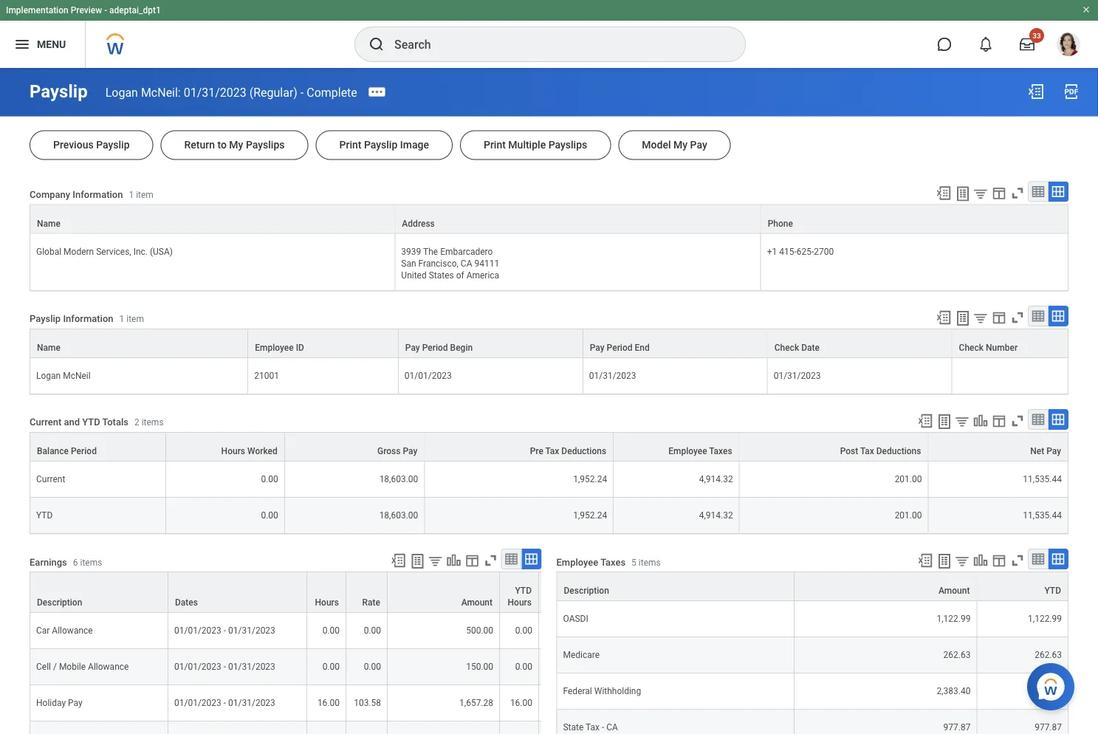 Task type: vqa. For each thing, say whether or not it's contained in the screenshot.


Task type: locate. For each thing, give the bounding box(es) containing it.
2 1,122.99 from the left
[[1029, 614, 1063, 625]]

company
[[30, 189, 70, 200]]

2 deductions from the left
[[877, 446, 922, 457]]

fullscreen image
[[1010, 185, 1027, 201], [1010, 553, 1027, 569]]

items right 5
[[639, 557, 661, 568]]

103.58
[[354, 698, 381, 709]]

1 horizontal spatial payslips
[[549, 139, 588, 151]]

2 18,603.00 from the top
[[380, 511, 419, 521]]

2 vertical spatial fullscreen image
[[483, 553, 499, 569]]

0 horizontal spatial 16.00
[[318, 698, 340, 709]]

export to excel image for employee taxes
[[918, 553, 934, 569]]

1 vertical spatial amount
[[462, 598, 493, 608]]

2 print from the left
[[484, 139, 506, 151]]

hours inside column header
[[315, 598, 339, 608]]

0 horizontal spatial period
[[71, 446, 97, 457]]

ytd inside the "ytd hours"
[[515, 586, 532, 596]]

items right the 6
[[80, 557, 102, 568]]

logan left mcneil
[[36, 371, 61, 381]]

0 horizontal spatial 1
[[119, 314, 124, 325]]

payslips right multiple in the left top of the page
[[549, 139, 588, 151]]

pre
[[530, 446, 544, 457]]

holiday pay
[[36, 698, 83, 709]]

click to view/edit grid preferences image
[[992, 185, 1008, 201], [992, 310, 1008, 326], [992, 413, 1008, 429]]

francisco,
[[419, 258, 459, 269]]

items inside 'current and ytd totals 2 items'
[[142, 418, 164, 428]]

payslip down menu
[[30, 81, 88, 102]]

export to worksheets image for employee taxes
[[936, 553, 954, 571]]

2 description button from the left
[[558, 573, 795, 601]]

net pay button
[[929, 433, 1069, 461]]

row containing description
[[557, 572, 1069, 602]]

row containing federal withholding
[[557, 674, 1069, 710]]

pay inside "popup button"
[[1047, 446, 1062, 457]]

1 vertical spatial export to worksheets image
[[955, 310, 973, 327]]

33 button
[[1012, 28, 1045, 61]]

name button for company information
[[30, 205, 395, 233]]

1 vertical spatial 18,603.00
[[380, 511, 419, 521]]

2 name from the top
[[37, 343, 61, 353]]

modern
[[64, 247, 94, 257]]

expand table image
[[1052, 184, 1066, 199], [1052, 309, 1066, 324], [1052, 412, 1066, 427]]

3939 the embarcadero san francisco, ca 94111 united states of america
[[402, 247, 500, 281]]

current left and
[[30, 417, 62, 428]]

check for check number
[[960, 343, 984, 353]]

1 vertical spatial 1
[[119, 314, 124, 325]]

tax
[[546, 446, 560, 457], [861, 446, 875, 457], [586, 723, 600, 733]]

2 11,535.44 from the top
[[1024, 511, 1063, 521]]

1 vertical spatial employee
[[669, 446, 708, 457]]

1 horizontal spatial deductions
[[877, 446, 922, 457]]

1 201.00 from the top
[[895, 474, 923, 485]]

dates button
[[169, 573, 307, 613]]

toolbar for company information
[[930, 181, 1069, 204]]

description button down the 6
[[30, 573, 168, 613]]

1 vertical spatial fullscreen image
[[1010, 553, 1027, 569]]

employee for employee id
[[255, 343, 294, 353]]

0 vertical spatial 201.00
[[895, 474, 923, 485]]

tax for post
[[861, 446, 875, 457]]

row containing global modern services, inc. (usa)
[[30, 234, 1069, 291]]

1,952.24 down "pre tax deductions"
[[574, 474, 608, 485]]

2 horizontal spatial employee
[[669, 446, 708, 457]]

payslip up logan mcneil at left
[[30, 313, 61, 325]]

2 horizontal spatial select to filter grid data image
[[973, 310, 990, 326]]

1 horizontal spatial select to filter grid data image
[[955, 414, 971, 429]]

check left "date" at right top
[[775, 343, 800, 353]]

+1
[[768, 247, 778, 257]]

tax inside pre tax deductions popup button
[[546, 446, 560, 457]]

2 horizontal spatial period
[[607, 343, 633, 353]]

export to worksheets image
[[955, 185, 973, 203], [955, 310, 973, 327], [936, 553, 954, 571]]

item
[[136, 190, 154, 200], [127, 314, 144, 325]]

fullscreen image
[[1010, 310, 1027, 326], [1010, 413, 1027, 429], [483, 553, 499, 569]]

pay left end
[[590, 343, 605, 353]]

01/01/2023
[[405, 371, 452, 381], [174, 626, 222, 636], [174, 662, 222, 673], [174, 698, 222, 709]]

1 check from the left
[[775, 343, 800, 353]]

medicare
[[564, 650, 600, 661]]

table image up net
[[1032, 412, 1046, 427]]

1 vertical spatial item
[[127, 314, 144, 325]]

pay right net
[[1047, 446, 1062, 457]]

0 horizontal spatial payslips
[[246, 139, 285, 151]]

export to excel image for earnings
[[391, 553, 407, 569]]

0 vertical spatial item
[[136, 190, 154, 200]]

2 horizontal spatial items
[[639, 557, 661, 568]]

print
[[340, 139, 362, 151], [484, 139, 506, 151]]

1 horizontal spatial check
[[960, 343, 984, 353]]

1 horizontal spatial description button
[[558, 573, 795, 601]]

0 horizontal spatial 977.87
[[944, 723, 971, 733]]

0 horizontal spatial 1,122.99
[[937, 614, 971, 625]]

2 check from the left
[[960, 343, 984, 353]]

0 vertical spatial export to worksheets image
[[936, 413, 954, 431]]

print for print payslip image
[[340, 139, 362, 151]]

1 print from the left
[[340, 139, 362, 151]]

1 description button from the left
[[30, 573, 168, 613]]

close environment banner image
[[1083, 5, 1092, 14]]

1 fullscreen image from the top
[[1010, 185, 1027, 201]]

pay
[[691, 139, 708, 151], [406, 343, 420, 353], [590, 343, 605, 353], [403, 446, 418, 457], [1047, 446, 1062, 457], [68, 698, 83, 709]]

fullscreen image up the check number popup button
[[1010, 310, 1027, 326]]

1,952.24 for ytd
[[574, 511, 608, 521]]

current for current and ytd totals 2 items
[[30, 417, 62, 428]]

0 horizontal spatial taxes
[[601, 557, 626, 568]]

1 vertical spatial logan
[[36, 371, 61, 381]]

holiday
[[36, 698, 66, 709]]

0 horizontal spatial description
[[37, 598, 82, 608]]

click to view/edit grid preferences image
[[464, 553, 481, 569], [992, 553, 1008, 569]]

logan left mcneil:
[[105, 85, 138, 99]]

0 vertical spatial fullscreen image
[[1010, 185, 1027, 201]]

table image
[[1032, 309, 1046, 324], [1032, 412, 1046, 427], [504, 552, 519, 567], [1032, 552, 1046, 567]]

expand/collapse chart image
[[973, 413, 990, 429], [446, 553, 462, 569], [973, 553, 990, 569]]

row containing cell / mobile allowance
[[30, 650, 599, 686]]

0 horizontal spatial tax
[[546, 446, 560, 457]]

allowance right the car
[[52, 626, 93, 636]]

logan for logan mcneil
[[36, 371, 61, 381]]

1 horizontal spatial ca
[[607, 723, 619, 733]]

2 click to view/edit grid preferences image from the left
[[992, 553, 1008, 569]]

tax inside post tax deductions popup button
[[861, 446, 875, 457]]

items inside employee taxes 5 items
[[639, 557, 661, 568]]

row containing medicare
[[557, 638, 1069, 674]]

0 horizontal spatial 262.63
[[944, 650, 971, 661]]

1 vertical spatial name button
[[30, 330, 248, 358]]

check inside popup button
[[775, 343, 800, 353]]

1 vertical spatial description
[[37, 598, 82, 608]]

post tax deductions button
[[740, 433, 929, 461]]

item for company information
[[136, 190, 154, 200]]

1 horizontal spatial print
[[484, 139, 506, 151]]

1 horizontal spatial employee
[[557, 557, 599, 568]]

0 vertical spatial taxes
[[710, 446, 733, 457]]

2 my from the left
[[674, 139, 688, 151]]

model my pay button
[[619, 130, 731, 160]]

pay left begin
[[406, 343, 420, 353]]

6
[[73, 557, 78, 568]]

logan
[[105, 85, 138, 99], [36, 371, 61, 381]]

name button down 'payslip information 1 item'
[[30, 330, 248, 358]]

taxes inside employee taxes popup button
[[710, 446, 733, 457]]

94111
[[475, 258, 500, 269]]

items inside earnings 6 items
[[80, 557, 102, 568]]

amount left ytd popup button
[[939, 586, 971, 596]]

1 horizontal spatial click to view/edit grid preferences image
[[992, 553, 1008, 569]]

pre tax deductions button
[[425, 433, 614, 461]]

deductions inside popup button
[[562, 446, 607, 457]]

current and ytd totals 2 items
[[30, 417, 164, 428]]

5
[[632, 557, 637, 568]]

1 inside 'company information 1 item'
[[129, 190, 134, 200]]

ytd hours button
[[500, 573, 539, 613]]

(regular)
[[250, 85, 298, 99]]

click to view/edit grid preferences image for 6
[[464, 553, 481, 569]]

415-
[[780, 247, 797, 257]]

select to filter grid data image up amount column header
[[428, 554, 444, 569]]

1 vertical spatial select to filter grid data image
[[955, 554, 971, 569]]

payslip right previous
[[96, 139, 130, 151]]

period inside popup button
[[607, 343, 633, 353]]

current down balance
[[36, 474, 65, 485]]

expand table image for 6
[[524, 552, 539, 567]]

1 vertical spatial ca
[[607, 723, 619, 733]]

1 16.00 from the left
[[318, 698, 340, 709]]

deductions
[[562, 446, 607, 457], [877, 446, 922, 457]]

ytd inside ytd popup button
[[1045, 586, 1062, 596]]

payslip main content
[[0, 68, 1099, 735]]

tax right "post"
[[861, 446, 875, 457]]

toolbar for employee taxes
[[911, 549, 1069, 572]]

0 vertical spatial amount
[[939, 586, 971, 596]]

period
[[423, 343, 448, 353], [607, 343, 633, 353], [71, 446, 97, 457]]

information up mcneil
[[63, 313, 113, 325]]

select to filter grid data image for item
[[973, 310, 990, 326]]

period right balance
[[71, 446, 97, 457]]

expand table image
[[524, 552, 539, 567], [1052, 552, 1066, 567]]

1 horizontal spatial description
[[564, 586, 610, 596]]

01/01/2023 - 01/31/2023 for car allowance
[[174, 626, 276, 636]]

table image up ytd hours "popup button"
[[504, 552, 519, 567]]

export to worksheets image up net pay "popup button"
[[936, 413, 954, 431]]

export to worksheets image for company information
[[955, 185, 973, 203]]

1 vertical spatial 201.00
[[895, 511, 923, 521]]

1 vertical spatial current
[[36, 474, 65, 485]]

1 horizontal spatial 262.63
[[1036, 650, 1063, 661]]

current
[[30, 417, 62, 428], [36, 474, 65, 485]]

1 click to view/edit grid preferences image from the left
[[464, 553, 481, 569]]

search image
[[368, 35, 386, 53]]

1 vertical spatial 11,535.44
[[1024, 511, 1063, 521]]

2,383.40
[[937, 687, 971, 697], [1029, 687, 1063, 697]]

item inside 'payslip information 1 item'
[[127, 314, 144, 325]]

1
[[129, 190, 134, 200], [119, 314, 124, 325]]

amount
[[939, 586, 971, 596], [462, 598, 493, 608]]

fullscreen image up net pay "popup button"
[[1010, 413, 1027, 429]]

expand table image up the net pay
[[1052, 412, 1066, 427]]

0 horizontal spatial check
[[775, 343, 800, 353]]

ca inside 3939 the embarcadero san francisco, ca 94111 united states of america
[[461, 258, 473, 269]]

implementation
[[6, 5, 69, 16]]

name up logan mcneil at left
[[37, 343, 61, 353]]

payslips right to
[[246, 139, 285, 151]]

0 vertical spatial employee
[[255, 343, 294, 353]]

row containing holiday pay
[[30, 686, 599, 722]]

deductions right the pre
[[562, 446, 607, 457]]

1 horizontal spatial 977.87
[[1036, 723, 1063, 733]]

1 977.87 from the left
[[944, 723, 971, 733]]

2 16.00 from the left
[[511, 698, 533, 709]]

payslips inside print multiple payslips button
[[549, 139, 588, 151]]

toolbar for current and ytd totals
[[911, 409, 1069, 432]]

deductions right "post"
[[877, 446, 922, 457]]

period for begin
[[423, 343, 448, 353]]

1 vertical spatial fullscreen image
[[1010, 413, 1027, 429]]

menu banner
[[0, 0, 1099, 68]]

amount up "500.00"
[[462, 598, 493, 608]]

1 horizontal spatial taxes
[[710, 446, 733, 457]]

expand/collapse chart image up ytd popup button
[[973, 553, 990, 569]]

mcneil:
[[141, 85, 181, 99]]

hours for hours worked
[[221, 446, 245, 457]]

2 vertical spatial export to worksheets image
[[936, 553, 954, 571]]

0 horizontal spatial amount button
[[388, 573, 500, 613]]

0 horizontal spatial employee
[[255, 343, 294, 353]]

print down complete
[[340, 139, 362, 151]]

0.00
[[261, 474, 278, 485], [261, 511, 278, 521], [323, 626, 340, 636], [364, 626, 381, 636], [516, 626, 533, 636], [323, 662, 340, 673], [364, 662, 381, 673], [516, 662, 533, 673]]

select to filter grid data image for information
[[973, 186, 990, 201]]

item for payslip information
[[127, 314, 144, 325]]

export to excel image
[[1028, 83, 1046, 101], [936, 185, 953, 201], [936, 310, 953, 326], [918, 413, 934, 429], [391, 553, 407, 569], [918, 553, 934, 569]]

period left begin
[[423, 343, 448, 353]]

click to view/edit grid preferences image up the check number popup button
[[992, 310, 1008, 326]]

click to view/edit grid preferences image up amount column header
[[464, 553, 481, 569]]

tax right the pre
[[546, 446, 560, 457]]

amount button
[[388, 573, 500, 613], [795, 573, 977, 601]]

1 vertical spatial taxes
[[601, 557, 626, 568]]

description for description popup button in the column header
[[37, 598, 82, 608]]

toolbar
[[930, 181, 1069, 204], [930, 306, 1069, 329], [911, 409, 1069, 432], [384, 549, 542, 572], [911, 549, 1069, 572]]

1 11,535.44 from the top
[[1024, 474, 1063, 485]]

1 up inc.
[[129, 190, 134, 200]]

expand table image right table image at the right top
[[1052, 184, 1066, 199]]

click to view/edit grid preferences image up net pay "popup button"
[[992, 413, 1008, 429]]

information for payslip information
[[63, 313, 113, 325]]

export to worksheets image
[[936, 413, 954, 431], [409, 553, 427, 571]]

2 expand table image from the left
[[1052, 552, 1066, 567]]

2 name button from the top
[[30, 330, 248, 358]]

expand/collapse chart image up amount column header
[[446, 553, 462, 569]]

row
[[30, 204, 1069, 234], [30, 234, 1069, 291], [30, 329, 1069, 358], [30, 358, 1069, 395], [30, 432, 1069, 462], [30, 462, 1069, 498], [30, 498, 1069, 534], [30, 572, 599, 614], [557, 572, 1069, 602], [557, 602, 1069, 638], [30, 613, 599, 650], [557, 638, 1069, 674], [30, 650, 599, 686], [557, 674, 1069, 710], [30, 686, 599, 722], [557, 710, 1069, 735], [30, 722, 599, 735]]

check left the number
[[960, 343, 984, 353]]

export to excel image for payslip information
[[936, 310, 953, 326]]

2 1,952.24 from the top
[[574, 511, 608, 521]]

2 01/01/2023 - 01/31/2023 from the top
[[174, 662, 276, 673]]

employee for employee taxes
[[669, 446, 708, 457]]

period left end
[[607, 343, 633, 353]]

payslip left image
[[364, 139, 398, 151]]

2 201.00 from the top
[[895, 511, 923, 521]]

1 name from the top
[[37, 218, 61, 229]]

0 vertical spatial select to filter grid data image
[[973, 310, 990, 326]]

expand/collapse chart image for items
[[973, 553, 990, 569]]

01/01/2023 - 01/31/2023 for holiday pay
[[174, 698, 276, 709]]

1 vertical spatial select to filter grid data image
[[955, 414, 971, 429]]

select to filter grid data image
[[973, 186, 990, 201], [955, 554, 971, 569]]

taxes for employee taxes
[[710, 446, 733, 457]]

1 vertical spatial 01/01/2023 - 01/31/2023
[[174, 662, 276, 673]]

name up global
[[37, 218, 61, 229]]

name button up (usa)
[[30, 205, 395, 233]]

262.63
[[944, 650, 971, 661], [1036, 650, 1063, 661]]

0 vertical spatial export to worksheets image
[[955, 185, 973, 203]]

my right model
[[674, 139, 688, 151]]

allowance right the mobile
[[88, 662, 129, 673]]

01/31/2023
[[184, 85, 247, 99], [590, 371, 637, 381], [774, 371, 821, 381], [228, 626, 276, 636], [228, 662, 276, 673], [228, 698, 276, 709]]

print left multiple in the left top of the page
[[484, 139, 506, 151]]

18,603.00 for ytd
[[380, 511, 419, 521]]

ca down embarcadero
[[461, 258, 473, 269]]

0 vertical spatial name button
[[30, 205, 395, 233]]

1 down services,
[[119, 314, 124, 325]]

1 vertical spatial name
[[37, 343, 61, 353]]

cell
[[953, 358, 1069, 395], [540, 613, 599, 650], [540, 650, 599, 686], [540, 686, 599, 722], [30, 722, 169, 735], [169, 722, 307, 735], [307, 722, 347, 735], [347, 722, 388, 735], [388, 722, 500, 735], [500, 722, 540, 735], [540, 722, 599, 735]]

export to worksheets image for earnings
[[409, 553, 427, 571]]

1 vertical spatial information
[[63, 313, 113, 325]]

1 1,952.24 from the top
[[574, 474, 608, 485]]

deductions inside popup button
[[877, 446, 922, 457]]

net pay
[[1031, 446, 1062, 457]]

print for print multiple payslips
[[484, 139, 506, 151]]

2 vertical spatial click to view/edit grid preferences image
[[992, 413, 1008, 429]]

2 payslips from the left
[[549, 139, 588, 151]]

description button
[[30, 573, 168, 613], [558, 573, 795, 601]]

expand table image up the check number popup button
[[1052, 309, 1066, 324]]

1 name button from the top
[[30, 205, 395, 233]]

1 deductions from the left
[[562, 446, 607, 457]]

0 horizontal spatial my
[[229, 139, 243, 151]]

pay right model
[[691, 139, 708, 151]]

united
[[402, 270, 427, 281]]

1 vertical spatial export to worksheets image
[[409, 553, 427, 571]]

inbox large image
[[1021, 37, 1035, 52]]

0 vertical spatial 4,914.32
[[700, 474, 734, 485]]

1 inside 'payslip information 1 item'
[[119, 314, 124, 325]]

expand table image for payslip information
[[1052, 309, 1066, 324]]

allowance
[[52, 626, 93, 636], [88, 662, 129, 673]]

employee
[[255, 343, 294, 353], [669, 446, 708, 457], [557, 557, 599, 568]]

items right 2
[[142, 418, 164, 428]]

0 vertical spatial 1
[[129, 190, 134, 200]]

1 vertical spatial 4,914.32
[[700, 511, 734, 521]]

2 horizontal spatial tax
[[861, 446, 875, 457]]

expand table image up ytd popup button
[[1052, 552, 1066, 567]]

select to filter grid data image up check number
[[973, 310, 990, 326]]

payslips
[[246, 139, 285, 151], [549, 139, 588, 151]]

16.00 left 103.58
[[318, 698, 340, 709]]

0 horizontal spatial click to view/edit grid preferences image
[[464, 553, 481, 569]]

period inside row
[[71, 446, 97, 457]]

description up oasdi
[[564, 586, 610, 596]]

2 4,914.32 from the top
[[700, 511, 734, 521]]

dates column header
[[169, 572, 307, 614]]

implementation preview -   adeptai_dpt1
[[6, 5, 161, 16]]

1 vertical spatial click to view/edit grid preferences image
[[992, 310, 1008, 326]]

description inside description column header
[[37, 598, 82, 608]]

payslip inside button
[[364, 139, 398, 151]]

1,952.24
[[574, 474, 608, 485], [574, 511, 608, 521]]

0 vertical spatial current
[[30, 417, 62, 428]]

company information 1 item
[[30, 189, 154, 200]]

select to filter grid data image
[[973, 310, 990, 326], [955, 414, 971, 429], [428, 554, 444, 569]]

0 vertical spatial logan
[[105, 85, 138, 99]]

table image up ytd popup button
[[1032, 552, 1046, 567]]

1 amount button from the left
[[388, 573, 500, 613]]

information right company
[[73, 189, 123, 200]]

1 vertical spatial allowance
[[88, 662, 129, 673]]

notifications large image
[[979, 37, 994, 52]]

1 01/01/2023 - 01/31/2023 from the top
[[174, 626, 276, 636]]

item up inc.
[[136, 190, 154, 200]]

description for 1st description popup button from right
[[564, 586, 610, 596]]

1,952.24 up employee taxes 5 items
[[574, 511, 608, 521]]

deductions for post tax deductions
[[877, 446, 922, 457]]

fullscreen image left table image at the right top
[[1010, 185, 1027, 201]]

1 1,122.99 from the left
[[937, 614, 971, 625]]

0 vertical spatial fullscreen image
[[1010, 310, 1027, 326]]

0 horizontal spatial items
[[80, 557, 102, 568]]

click to view/edit grid preferences image for taxes
[[992, 553, 1008, 569]]

check number button
[[953, 330, 1069, 358]]

balance period button
[[30, 433, 165, 461]]

item inside 'company information 1 item'
[[136, 190, 154, 200]]

logan inside row
[[36, 371, 61, 381]]

0 vertical spatial ca
[[461, 258, 473, 269]]

1 vertical spatial expand table image
[[1052, 309, 1066, 324]]

ca down withholding
[[607, 723, 619, 733]]

2 vertical spatial select to filter grid data image
[[428, 554, 444, 569]]

0 horizontal spatial logan
[[36, 371, 61, 381]]

1 262.63 from the left
[[944, 650, 971, 661]]

0 horizontal spatial amount
[[462, 598, 493, 608]]

1 horizontal spatial logan
[[105, 85, 138, 99]]

export to worksheets image up amount column header
[[409, 553, 427, 571]]

1 4,914.32 from the top
[[700, 474, 734, 485]]

1 expand table image from the left
[[524, 552, 539, 567]]

1 payslips from the left
[[246, 139, 285, 151]]

pay period begin button
[[399, 330, 583, 358]]

1 my from the left
[[229, 139, 243, 151]]

2 vertical spatial expand table image
[[1052, 412, 1066, 427]]

export to worksheets image for payslip information
[[955, 310, 973, 327]]

expand/collapse chart image up net pay "popup button"
[[973, 413, 990, 429]]

amount button inside column header
[[388, 573, 500, 613]]

row containing logan mcneil
[[30, 358, 1069, 395]]

tax right state
[[586, 723, 600, 733]]

pay right gross
[[403, 446, 418, 457]]

18,603.00
[[380, 474, 419, 485], [380, 511, 419, 521]]

0 horizontal spatial print
[[340, 139, 362, 151]]

my right to
[[229, 139, 243, 151]]

0 horizontal spatial description button
[[30, 573, 168, 613]]

amount column header
[[388, 572, 500, 614]]

amount inside amount column header
[[462, 598, 493, 608]]

0 horizontal spatial 2,383.40
[[937, 687, 971, 697]]

ca
[[461, 258, 473, 269], [607, 723, 619, 733]]

2 amount button from the left
[[795, 573, 977, 601]]

1 horizontal spatial 1
[[129, 190, 134, 200]]

1 horizontal spatial 1,122.99
[[1029, 614, 1063, 625]]

1 for payslip information
[[119, 314, 124, 325]]

-
[[104, 5, 107, 16], [301, 85, 304, 99], [224, 626, 226, 636], [224, 662, 226, 673], [224, 698, 226, 709], [602, 723, 605, 733]]

1 horizontal spatial export to worksheets image
[[936, 413, 954, 431]]

hours
[[221, 446, 245, 457], [315, 598, 339, 608], [508, 598, 532, 608]]

1 horizontal spatial items
[[142, 418, 164, 428]]

description up car allowance
[[37, 598, 82, 608]]

0 horizontal spatial select to filter grid data image
[[955, 554, 971, 569]]

201.00 for ytd
[[895, 511, 923, 521]]

2
[[134, 418, 139, 428]]

to
[[218, 139, 227, 151]]

rate column header
[[347, 572, 388, 614]]

expand table image up ytd hours "popup button"
[[524, 552, 539, 567]]

ytd hours column header
[[500, 572, 540, 614]]

toolbar for earnings
[[384, 549, 542, 572]]

1 horizontal spatial select to filter grid data image
[[973, 186, 990, 201]]

1 2,383.40 from the left
[[937, 687, 971, 697]]

fullscreen image up ytd popup button
[[1010, 553, 1027, 569]]

fullscreen image up amount column header
[[483, 553, 499, 569]]

01/01/2023 - 01/31/2023 for cell / mobile allowance
[[174, 662, 276, 673]]

0 horizontal spatial hours
[[221, 446, 245, 457]]

check inside popup button
[[960, 343, 984, 353]]

click to view/edit grid preferences image for payslip information
[[992, 310, 1008, 326]]

ytd
[[82, 417, 100, 428], [36, 511, 53, 521], [515, 586, 532, 596], [1045, 586, 1062, 596]]

payslip
[[30, 81, 88, 102], [96, 139, 130, 151], [364, 139, 398, 151], [30, 313, 61, 325]]

current inside row
[[36, 474, 65, 485]]

totals
[[102, 417, 129, 428]]

16.00 right "1,657.28"
[[511, 698, 533, 709]]

1 vertical spatial 1,952.24
[[574, 511, 608, 521]]

id
[[296, 343, 304, 353]]

0 vertical spatial click to view/edit grid preferences image
[[992, 185, 1008, 201]]

pay inside button
[[691, 139, 708, 151]]

select to filter grid data image up net pay "popup button"
[[955, 414, 971, 429]]

multiple
[[509, 139, 546, 151]]

click to view/edit grid preferences image up ytd popup button
[[992, 553, 1008, 569]]

state tax - ca
[[564, 723, 619, 733]]

preview
[[71, 5, 102, 16]]

1 18,603.00 from the top
[[380, 474, 419, 485]]

3 01/01/2023 - 01/31/2023 from the top
[[174, 698, 276, 709]]

2 horizontal spatial hours
[[508, 598, 532, 608]]

name
[[37, 218, 61, 229], [37, 343, 61, 353]]

0 vertical spatial name
[[37, 218, 61, 229]]

check date button
[[768, 330, 952, 358]]

check for check date
[[775, 343, 800, 353]]

click to view/edit grid preferences image left table image at the right top
[[992, 185, 1008, 201]]

item down inc.
[[127, 314, 144, 325]]

row containing ytd
[[30, 498, 1069, 534]]

description button down 5
[[558, 573, 795, 601]]

Search Workday  search field
[[395, 28, 715, 61]]

1 horizontal spatial my
[[674, 139, 688, 151]]

table image up the check number popup button
[[1032, 309, 1046, 324]]



Task type: describe. For each thing, give the bounding box(es) containing it.
hours worked button
[[166, 433, 284, 461]]

table image for 5
[[1032, 552, 1046, 567]]

01/01/2023 for holiday pay
[[174, 698, 222, 709]]

phone button
[[762, 205, 1069, 233]]

0 vertical spatial allowance
[[52, 626, 93, 636]]

deductions for pre tax deductions
[[562, 446, 607, 457]]

previous payslip
[[53, 139, 130, 151]]

11,535.44 for ytd
[[1024, 511, 1063, 521]]

- inside menu "banner"
[[104, 5, 107, 16]]

employee id button
[[248, 330, 398, 358]]

san
[[402, 258, 417, 269]]

menu
[[37, 38, 66, 50]]

01/01/2023 for cell / mobile allowance
[[174, 662, 222, 673]]

of
[[456, 270, 465, 281]]

fullscreen image for ytd
[[1010, 413, 1027, 429]]

fullscreen image for items
[[483, 553, 499, 569]]

employee id
[[255, 343, 304, 353]]

name for payslip
[[37, 343, 61, 353]]

row containing car allowance
[[30, 613, 599, 650]]

adeptai_dpt1
[[109, 5, 161, 16]]

hours worked
[[221, 446, 278, 457]]

2 fullscreen image from the top
[[1010, 553, 1027, 569]]

complete
[[307, 85, 358, 99]]

print multiple payslips button
[[460, 130, 611, 160]]

hours column header
[[307, 572, 347, 614]]

name for company
[[37, 218, 61, 229]]

table image
[[1032, 184, 1046, 199]]

amount for amount popup button in the column header
[[462, 598, 493, 608]]

rate
[[363, 598, 381, 608]]

name button for payslip information
[[30, 330, 248, 358]]

federal withholding
[[564, 687, 642, 697]]

select to filter grid data image for taxes
[[955, 554, 971, 569]]

row containing oasdi
[[557, 602, 1069, 638]]

1,952.24 for current
[[574, 474, 608, 485]]

0 horizontal spatial select to filter grid data image
[[428, 554, 444, 569]]

employee taxes button
[[614, 433, 740, 461]]

select to filter grid data image for totals
[[955, 414, 971, 429]]

begin
[[451, 343, 473, 353]]

ytd hours
[[508, 586, 532, 608]]

inc.
[[134, 247, 148, 257]]

row containing current
[[30, 462, 1069, 498]]

export to excel image for current and ytd totals
[[918, 413, 934, 429]]

01/01/2023 for car allowance
[[174, 626, 222, 636]]

and
[[64, 417, 80, 428]]

print multiple payslips
[[484, 139, 588, 151]]

payslip inside button
[[96, 139, 130, 151]]

(usa)
[[150, 247, 173, 257]]

export to worksheets image for current and ytd totals
[[936, 413, 954, 431]]

toolbar for payslip information
[[930, 306, 1069, 329]]

embarcadero
[[441, 247, 493, 257]]

withholding
[[595, 687, 642, 697]]

hours for hours
[[315, 598, 339, 608]]

worked
[[248, 446, 278, 457]]

amount for 1st amount popup button from right
[[939, 586, 971, 596]]

mobile
[[59, 662, 86, 673]]

cell / mobile allowance
[[36, 662, 129, 673]]

balance
[[37, 446, 69, 457]]

previous
[[53, 139, 94, 151]]

+1 415-625-2700
[[768, 247, 835, 257]]

address button
[[396, 205, 761, 233]]

employee for employee taxes 5 items
[[557, 557, 599, 568]]

global modern services, inc. (usa)
[[36, 247, 173, 257]]

previous payslip button
[[30, 130, 153, 160]]

car
[[36, 626, 50, 636]]

net
[[1031, 446, 1045, 457]]

cell
[[36, 662, 51, 673]]

expand table image for company information
[[1052, 184, 1066, 199]]

number
[[987, 343, 1019, 353]]

payslips inside the 'return to my payslips' "button"
[[246, 139, 285, 151]]

description button inside column header
[[30, 573, 168, 613]]

export to excel image for payslip
[[1028, 83, 1046, 101]]

check number
[[960, 343, 1019, 353]]

table image for ytd
[[1032, 412, 1046, 427]]

click to view/edit grid preferences image for company information
[[992, 185, 1008, 201]]

ytd button
[[978, 573, 1069, 601]]

gross pay button
[[285, 433, 424, 461]]

pay inside popup button
[[590, 343, 605, 353]]

end
[[635, 343, 650, 353]]

row containing state tax - ca
[[557, 710, 1069, 735]]

pay period end button
[[584, 330, 768, 358]]

phone
[[768, 218, 794, 229]]

3939
[[402, 247, 421, 257]]

expand table image for taxes
[[1052, 552, 1066, 567]]

table image for items
[[504, 552, 519, 567]]

tax for state
[[586, 723, 600, 733]]

car allowance
[[36, 626, 93, 636]]

row containing ytd hours
[[30, 572, 599, 614]]

dates
[[175, 598, 198, 608]]

return
[[184, 139, 215, 151]]

export to excel image for company information
[[936, 185, 953, 201]]

profile logan mcneil image
[[1058, 33, 1081, 59]]

information for company information
[[73, 189, 123, 200]]

earnings 6 items
[[30, 557, 102, 568]]

global
[[36, 247, 61, 257]]

return to my payslips button
[[161, 130, 309, 160]]

500.00
[[466, 626, 494, 636]]

hours inside "popup button"
[[508, 598, 532, 608]]

post tax deductions
[[841, 446, 922, 457]]

states
[[429, 270, 454, 281]]

the
[[423, 247, 438, 257]]

logan for logan mcneil: 01/31/2023 (regular) - complete
[[105, 85, 138, 99]]

2700
[[815, 247, 835, 257]]

menu button
[[0, 21, 85, 68]]

model
[[642, 139, 671, 151]]

gross
[[378, 446, 401, 457]]

services,
[[96, 247, 131, 257]]

4,914.32 for ytd
[[700, 511, 734, 521]]

1 for company information
[[129, 190, 134, 200]]

2 977.87 from the left
[[1036, 723, 1063, 733]]

2 262.63 from the left
[[1036, 650, 1063, 661]]

payslip information 1 item
[[30, 313, 144, 325]]

201.00 for current
[[895, 474, 923, 485]]

my inside "button"
[[229, 139, 243, 151]]

pay right holiday
[[68, 698, 83, 709]]

/
[[53, 662, 57, 673]]

33
[[1033, 31, 1042, 40]]

period for end
[[607, 343, 633, 353]]

image
[[400, 139, 429, 151]]

pre tax deductions
[[530, 446, 607, 457]]

2 2,383.40 from the left
[[1029, 687, 1063, 697]]

address
[[402, 218, 435, 229]]

4,914.32 for current
[[700, 474, 734, 485]]

21001
[[254, 371, 279, 381]]

justify image
[[13, 35, 31, 53]]

current for current
[[36, 474, 65, 485]]

expand/collapse chart image for totals
[[973, 413, 990, 429]]

employee taxes
[[669, 446, 733, 457]]

description column header
[[30, 572, 169, 614]]

post
[[841, 446, 859, 457]]

logan mcneil
[[36, 371, 91, 381]]

logan mcneil: 01/31/2023 (regular) - complete link
[[105, 85, 358, 99]]

pay period end
[[590, 343, 650, 353]]

taxes for employee taxes 5 items
[[601, 557, 626, 568]]

oasdi
[[564, 614, 589, 625]]

625-
[[797, 247, 815, 257]]

150.00
[[466, 662, 494, 673]]

tax for pre
[[546, 446, 560, 457]]

return to my payslips
[[184, 139, 285, 151]]

my inside button
[[674, 139, 688, 151]]

11,535.44 for current
[[1024, 474, 1063, 485]]

pay period begin
[[406, 343, 473, 353]]

earnings
[[30, 557, 67, 568]]

row containing balance period
[[30, 432, 1069, 462]]

view printable version (pdf) image
[[1063, 83, 1081, 101]]

18,603.00 for current
[[380, 474, 419, 485]]

state
[[564, 723, 584, 733]]



